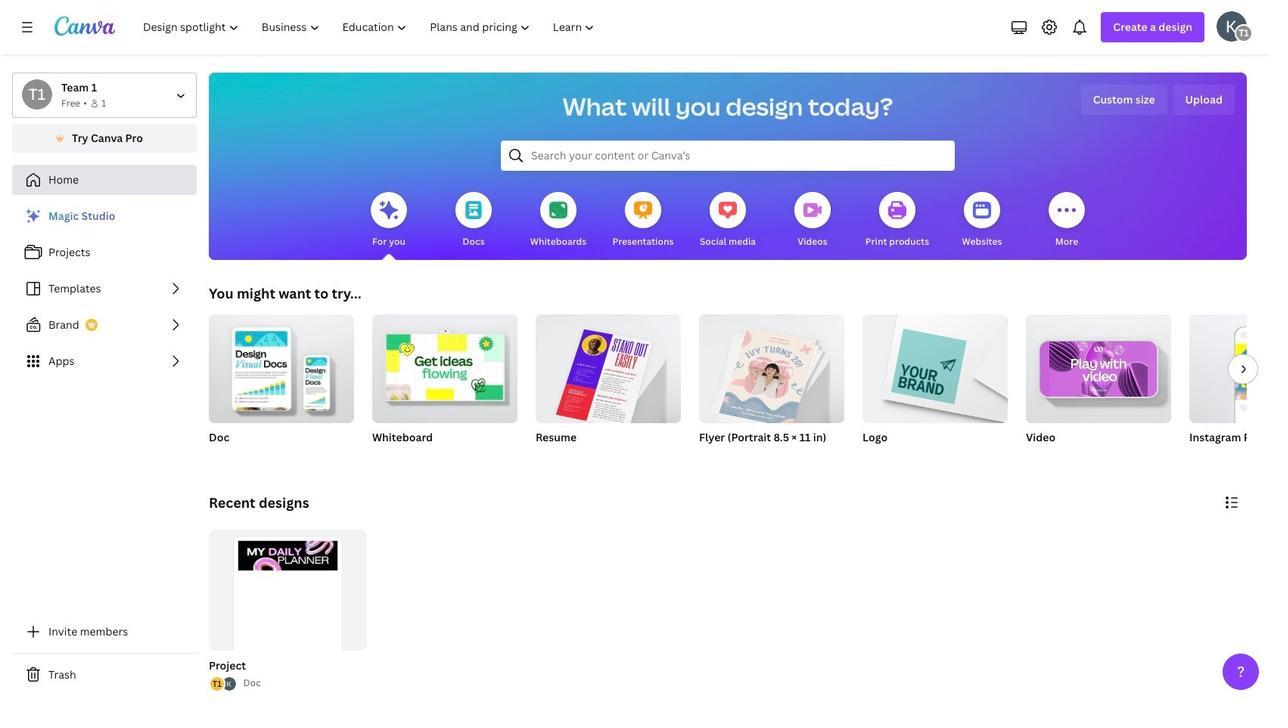 Task type: describe. For each thing, give the bounding box(es) containing it.
0 vertical spatial team 1 image
[[1235, 24, 1253, 42]]

Switch to another team button
[[12, 73, 197, 118]]

team 1 element inside switch to another team button
[[22, 79, 52, 110]]

top level navigation element
[[133, 12, 608, 42]]

team 1 image inside switch to another team button
[[22, 79, 52, 110]]

0 horizontal spatial list
[[12, 201, 197, 377]]



Task type: vqa. For each thing, say whether or not it's contained in the screenshot.
the bottom quality
no



Task type: locate. For each thing, give the bounding box(es) containing it.
1 horizontal spatial team 1 element
[[1235, 24, 1253, 42]]

None search field
[[501, 141, 955, 171]]

Search search field
[[531, 141, 925, 170]]

1 vertical spatial team 1 image
[[22, 79, 52, 110]]

kendall parks image
[[1217, 11, 1247, 42]]

0 vertical spatial team 1 element
[[1235, 24, 1253, 42]]

0 vertical spatial list
[[12, 201, 197, 377]]

team 1 image
[[1235, 24, 1253, 42], [22, 79, 52, 110]]

group
[[209, 309, 354, 465], [209, 309, 354, 424], [372, 309, 518, 465], [372, 309, 518, 424], [536, 309, 681, 465], [536, 309, 681, 430], [1026, 309, 1171, 465], [1026, 309, 1171, 424], [699, 315, 844, 465], [699, 315, 844, 429], [863, 315, 1008, 465], [863, 315, 1008, 424], [1189, 315, 1271, 465], [1189, 315, 1271, 424], [206, 530, 367, 693], [209, 530, 367, 691]]

0 horizontal spatial team 1 element
[[22, 79, 52, 110]]

0 horizontal spatial team 1 image
[[22, 79, 52, 110]]

1 horizontal spatial list
[[209, 677, 237, 693]]

1 vertical spatial team 1 element
[[22, 79, 52, 110]]

1 horizontal spatial team 1 image
[[1235, 24, 1253, 42]]

1 vertical spatial list
[[209, 677, 237, 693]]

team 1 element
[[1235, 24, 1253, 42], [22, 79, 52, 110]]

list
[[12, 201, 197, 377], [209, 677, 237, 693]]



